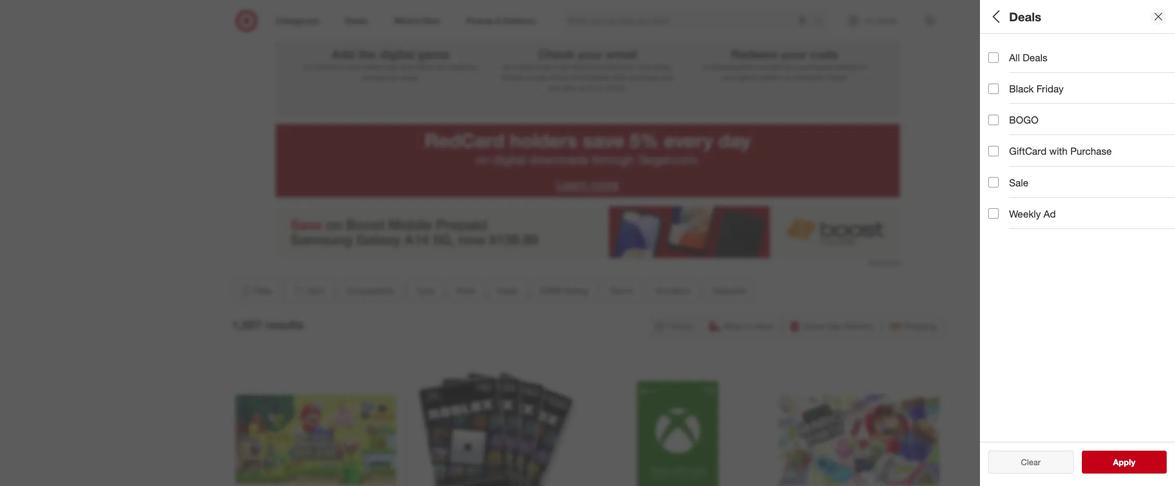 Task type: locate. For each thing, give the bounding box(es) containing it.
clear inside "button"
[[1016, 458, 1036, 468]]

results for 1,557 results
[[265, 318, 304, 333]]

can
[[548, 83, 560, 92]]

to down add
[[339, 62, 345, 71]]

1 vertical spatial results
[[1120, 458, 1146, 468]]

super mario party - nintendo switch image
[[779, 361, 940, 487], [779, 361, 940, 487]]

1 vertical spatial price
[[456, 286, 475, 296]]

0 horizontal spatial price button
[[447, 280, 484, 303]]

1 horizontal spatial download
[[711, 62, 743, 71]]

0 horizontal spatial esrb
[[540, 286, 562, 296]]

1 horizontal spatial on
[[626, 62, 635, 71]]

0 vertical spatial esrb rating
[[988, 190, 1049, 202]]

0 horizontal spatial code
[[554, 62, 570, 71]]

1 horizontal spatial and
[[572, 62, 584, 71]]

you
[[784, 62, 796, 71]]

0 horizontal spatial rating
[[564, 286, 588, 296]]

0 horizontal spatial all
[[988, 9, 1003, 24]]

see results
[[1102, 458, 1146, 468]]

to right steps.
[[702, 62, 709, 71]]

on left 'next'
[[626, 62, 635, 71]]

condition
[[655, 286, 691, 296]]

0 vertical spatial compatibility button
[[988, 34, 1175, 70]]

digital down holders
[[493, 152, 526, 168]]

price button
[[988, 107, 1175, 143], [447, 280, 484, 303]]

0 horizontal spatial download
[[520, 62, 552, 71]]

every
[[664, 129, 713, 152]]

same
[[803, 321, 825, 332]]

2 download from the left
[[711, 62, 743, 71]]

game inside redeem your code to download the content you purchased directly to your game system or computer. enjoy!
[[738, 73, 757, 82]]

deals button
[[988, 143, 1175, 179], [488, 280, 527, 303]]

checkout
[[448, 62, 478, 71]]

1 vertical spatial compatibility button
[[337, 280, 404, 303]]

pickup button
[[649, 315, 700, 338]]

download up usually
[[520, 62, 552, 71]]

shop in store
[[723, 321, 773, 332]]

all left filters
[[988, 9, 1003, 24]]

compatibility button
[[988, 34, 1175, 70], [337, 280, 404, 303]]

friday
[[1037, 83, 1064, 95]]

clear all
[[1016, 458, 1046, 468]]

learn
[[556, 178, 587, 193]]

1 vertical spatial esrb rating
[[540, 286, 588, 296]]

purchase,
[[629, 73, 661, 82]]

type
[[988, 81, 1010, 93], [417, 286, 434, 296]]

1 content from the left
[[312, 62, 337, 71]]

2 content from the left
[[757, 62, 782, 71]]

1 horizontal spatial esrb rating
[[988, 190, 1049, 202]]

cart
[[385, 62, 398, 71]]

shipping button
[[884, 315, 943, 338]]

genre left condition
[[610, 286, 633, 296]]

2
[[583, 9, 592, 28]]

1 vertical spatial type
[[417, 286, 434, 296]]

xbox gift card (digital) image
[[598, 361, 758, 487], [598, 361, 758, 487]]

your up instructions
[[578, 47, 603, 61]]

0 horizontal spatial esrb rating button
[[531, 280, 597, 303]]

1 horizontal spatial compatibility
[[988, 45, 1051, 57]]

new super mario bros u deluxe - nintendo switch image
[[236, 361, 396, 487], [236, 361, 396, 487]]

0 horizontal spatial digital
[[379, 47, 414, 61]]

and up immediately
[[572, 62, 584, 71]]

Weekly Ad checkbox
[[988, 209, 999, 219]]

1 horizontal spatial or
[[784, 73, 791, 82]]

0 vertical spatial results
[[265, 318, 304, 333]]

process
[[362, 73, 388, 82]]

1 horizontal spatial rating
[[1018, 190, 1049, 202]]

all
[[988, 9, 1003, 24], [1009, 52, 1020, 63]]

results right 1,557
[[265, 318, 304, 333]]

your down add
[[347, 62, 362, 71]]

2 horizontal spatial the
[[745, 62, 755, 71]]

see
[[1102, 458, 1117, 468]]

or inside the add the digital game or content to your online cart and follow the checkout process as usual.
[[303, 62, 310, 71]]

Black Friday checkbox
[[988, 84, 999, 94]]

0 horizontal spatial game
[[418, 47, 450, 61]]

0 horizontal spatial type
[[417, 286, 434, 296]]

game up follow
[[418, 47, 450, 61]]

0 vertical spatial genre
[[988, 227, 1017, 239]]

your down redeem
[[722, 73, 736, 82]]

weekly
[[1009, 208, 1041, 220]]

1 vertical spatial deals button
[[488, 280, 527, 303]]

filters
[[1006, 9, 1038, 24]]

1 vertical spatial price button
[[447, 280, 484, 303]]

0 vertical spatial all
[[988, 9, 1003, 24]]

or inside redeem your code to download the content you purchased directly to your game system or computer. enjoy!
[[784, 73, 791, 82]]

1 horizontal spatial price button
[[988, 107, 1175, 143]]

check
[[538, 47, 575, 61]]

content
[[312, 62, 337, 71], [757, 62, 782, 71]]

usual.
[[400, 73, 419, 82]]

day
[[827, 321, 841, 332]]

1,557 results
[[232, 318, 304, 333]]

and inside the add the digital game or content to your online cart and follow the checkout process as usual.
[[400, 62, 412, 71]]

all inside all filters "dialog"
[[988, 9, 1003, 24]]

the up the online
[[358, 47, 376, 61]]

and up usual.
[[400, 62, 412, 71]]

0 vertical spatial type button
[[988, 70, 1175, 107]]

code inside redeem your code to download the content you purchased directly to your game system or computer. enjoy!
[[810, 47, 838, 61]]

1 horizontal spatial deals button
[[988, 143, 1175, 179]]

1 vertical spatial rating
[[564, 286, 588, 296]]

0 horizontal spatial on
[[476, 152, 489, 168]]

compatibility inside all filters "dialog"
[[988, 45, 1051, 57]]

through
[[592, 152, 634, 168]]

your
[[578, 47, 603, 61], [781, 47, 807, 61], [347, 62, 362, 71], [722, 73, 736, 82]]

1 vertical spatial genre button
[[601, 280, 642, 303]]

esrb rating button
[[988, 179, 1175, 216], [531, 280, 597, 303]]

digital up cart
[[379, 47, 414, 61]]

to right directly
[[860, 62, 867, 71]]

1 horizontal spatial code
[[810, 47, 838, 61]]

esrb rating
[[988, 190, 1049, 202], [540, 286, 588, 296]]

1 vertical spatial game
[[738, 73, 757, 82]]

game left system
[[738, 73, 757, 82]]

shop
[[723, 321, 743, 332]]

BOGO checkbox
[[988, 115, 999, 125]]

the
[[358, 47, 376, 61], [435, 62, 446, 71], [745, 62, 755, 71]]

type inside all filters "dialog"
[[988, 81, 1010, 93]]

content down add
[[312, 62, 337, 71]]

0 horizontal spatial price
[[456, 286, 475, 296]]

0 vertical spatial esrb
[[988, 190, 1015, 202]]

1 horizontal spatial type
[[988, 81, 1010, 93]]

esrb
[[988, 190, 1015, 202], [540, 286, 562, 296]]

price inside all filters "dialog"
[[988, 117, 1013, 129]]

1 vertical spatial digital
[[493, 152, 526, 168]]

giftcard with purchase
[[1009, 145, 1112, 157]]

on inside check your email for a download code and instructions on next steps. emails usually arrive immediately after purchase, but can take up to 4+ hours.
[[626, 62, 635, 71]]

all right all deals option
[[1009, 52, 1020, 63]]

4+
[[597, 83, 605, 92]]

code up arrive
[[554, 62, 570, 71]]

download inside check your email for a download code and instructions on next steps. emails usually arrive immediately after purchase, but can take up to 4+ hours.
[[520, 62, 552, 71]]

1 horizontal spatial genre
[[988, 227, 1017, 239]]

1 horizontal spatial esrb
[[988, 190, 1015, 202]]

2 clear from the left
[[1021, 458, 1041, 468]]

0 horizontal spatial the
[[358, 47, 376, 61]]

1 download from the left
[[520, 62, 552, 71]]

code up purchased
[[810, 47, 838, 61]]

search
[[810, 16, 835, 27]]

0 vertical spatial price
[[988, 117, 1013, 129]]

0 vertical spatial or
[[303, 62, 310, 71]]

directly
[[834, 62, 858, 71]]

content up system
[[757, 62, 782, 71]]

giftcard
[[1009, 145, 1047, 157]]

price
[[988, 117, 1013, 129], [456, 286, 475, 296]]

on down the redcard at the top left
[[476, 152, 489, 168]]

esrb inside all filters "dialog"
[[988, 190, 1015, 202]]

0 horizontal spatial genre button
[[601, 280, 642, 303]]

1 horizontal spatial content
[[757, 62, 782, 71]]

on
[[626, 62, 635, 71], [476, 152, 489, 168]]

0 horizontal spatial type button
[[408, 280, 443, 303]]

0 vertical spatial digital
[[379, 47, 414, 61]]

1 vertical spatial compatibility
[[346, 286, 395, 296]]

clear inside button
[[1021, 458, 1041, 468]]

1 horizontal spatial game
[[738, 73, 757, 82]]

1 horizontal spatial results
[[1120, 458, 1146, 468]]

3
[[780, 9, 789, 28]]

for
[[503, 62, 512, 71]]

0 horizontal spatial and
[[400, 62, 412, 71]]

1 vertical spatial all
[[1009, 52, 1020, 63]]

0 vertical spatial genre button
[[988, 216, 1175, 252]]

1 vertical spatial genre
[[610, 286, 633, 296]]

2 and from the left
[[572, 62, 584, 71]]

results
[[265, 318, 304, 333], [1120, 458, 1146, 468]]

in
[[745, 321, 752, 332]]

redeem your code to download the content you purchased directly to your game system or computer. enjoy!
[[702, 47, 867, 82]]

genre button
[[988, 216, 1175, 252], [601, 280, 642, 303]]

genre down the weekly ad option
[[988, 227, 1017, 239]]

to right up
[[588, 83, 595, 92]]

download down redeem
[[711, 62, 743, 71]]

code inside check your email for a download code and instructions on next steps. emails usually arrive immediately after purchase, but can take up to 4+ hours.
[[554, 62, 570, 71]]

digital
[[379, 47, 414, 61], [493, 152, 526, 168]]

1 horizontal spatial esrb rating button
[[988, 179, 1175, 216]]

0 horizontal spatial deals button
[[488, 280, 527, 303]]

1 horizontal spatial price
[[988, 117, 1013, 129]]

download
[[520, 62, 552, 71], [711, 62, 743, 71]]

0 vertical spatial type
[[988, 81, 1010, 93]]

results inside button
[[1120, 458, 1146, 468]]

Include out of stock checkbox
[[988, 408, 999, 419]]

0 vertical spatial rating
[[1018, 190, 1049, 202]]

0 horizontal spatial genre
[[610, 286, 633, 296]]

the down redeem
[[745, 62, 755, 71]]

same day delivery
[[803, 321, 874, 332]]

1 vertical spatial or
[[784, 73, 791, 82]]

0 vertical spatial code
[[810, 47, 838, 61]]

the right follow
[[435, 62, 446, 71]]

roblox gift card image
[[417, 361, 577, 487]]

usually
[[525, 73, 548, 82]]

0 vertical spatial compatibility
[[988, 45, 1051, 57]]

type button
[[988, 70, 1175, 107], [408, 280, 443, 303]]

genre
[[988, 227, 1017, 239], [610, 286, 633, 296]]

save
[[583, 129, 624, 152]]

pickup
[[668, 321, 693, 332]]

0 horizontal spatial results
[[265, 318, 304, 333]]

compatibility
[[988, 45, 1051, 57], [346, 286, 395, 296]]

0 horizontal spatial or
[[303, 62, 310, 71]]

download inside redeem your code to download the content you purchased directly to your game system or computer. enjoy!
[[711, 62, 743, 71]]

all filters
[[988, 9, 1038, 24]]

0 vertical spatial deals button
[[988, 143, 1175, 179]]

1 horizontal spatial all
[[1009, 52, 1020, 63]]

0 vertical spatial game
[[418, 47, 450, 61]]

0 vertical spatial on
[[626, 62, 635, 71]]

0 horizontal spatial content
[[312, 62, 337, 71]]

and
[[400, 62, 412, 71], [572, 62, 584, 71]]

results right 'see'
[[1120, 458, 1146, 468]]

1 and from the left
[[400, 62, 412, 71]]

1 clear from the left
[[1016, 458, 1036, 468]]

1 vertical spatial code
[[554, 62, 570, 71]]

all inside deals dialog
[[1009, 52, 1020, 63]]

sponsored
[[869, 259, 900, 267]]



Task type: vqa. For each thing, say whether or not it's contained in the screenshot.
rightmost Genre
yes



Task type: describe. For each thing, give the bounding box(es) containing it.
steps.
[[653, 62, 672, 71]]

see results button
[[1082, 452, 1167, 474]]

condition button
[[646, 280, 699, 303]]

store
[[754, 321, 773, 332]]

follow
[[414, 62, 433, 71]]

purchase
[[1071, 145, 1112, 157]]

a
[[514, 62, 518, 71]]

featured
[[712, 286, 745, 296]]

1 vertical spatial esrb
[[540, 286, 562, 296]]

learn more
[[556, 178, 619, 193]]

all
[[1038, 458, 1046, 468]]

apply
[[1113, 458, 1136, 468]]

up
[[578, 83, 586, 92]]

next
[[637, 62, 651, 71]]

advertisement region
[[275, 206, 900, 258]]

clear all button
[[988, 452, 1074, 474]]

content inside redeem your code to download the content you purchased directly to your game system or computer. enjoy!
[[757, 62, 782, 71]]

filter button
[[232, 280, 280, 303]]

GiftCard with Purchase checkbox
[[988, 146, 999, 157]]

check your email for a download code and instructions on next steps. emails usually arrive immediately after purchase, but can take up to 4+ hours.
[[502, 47, 673, 92]]

featured button
[[704, 280, 754, 303]]

email
[[606, 47, 637, 61]]

and inside check your email for a download code and instructions on next steps. emails usually arrive immediately after purchase, but can take up to 4+ hours.
[[572, 62, 584, 71]]

add the digital game or content to your online cart and follow the checkout process as usual.
[[303, 47, 478, 82]]

your inside the add the digital game or content to your online cart and follow the checkout process as usual.
[[347, 62, 362, 71]]

but
[[663, 73, 673, 82]]

redeem
[[731, 47, 778, 61]]

results for see results
[[1120, 458, 1146, 468]]

the inside redeem your code to download the content you purchased directly to your game system or computer. enjoy!
[[745, 62, 755, 71]]

day
[[718, 129, 751, 152]]

redcard
[[424, 129, 505, 152]]

shipping
[[904, 321, 937, 332]]

0 vertical spatial esrb rating button
[[988, 179, 1175, 216]]

holders
[[510, 129, 578, 152]]

to inside check your email for a download code and instructions on next steps. emails usually arrive immediately after purchase, but can take up to 4+ hours.
[[588, 83, 595, 92]]

target.com.
[[637, 152, 700, 168]]

1 horizontal spatial the
[[435, 62, 446, 71]]

digital inside the add the digital game or content to your online cart and follow the checkout process as usual.
[[379, 47, 414, 61]]

all deals
[[1009, 52, 1048, 63]]

deals dialog
[[980, 0, 1175, 487]]

your up "you"
[[781, 47, 807, 61]]

purchased
[[798, 62, 832, 71]]

0 vertical spatial price button
[[988, 107, 1175, 143]]

delivery
[[844, 321, 874, 332]]

content inside the add the digital game or content to your online cart and follow the checkout process as usual.
[[312, 62, 337, 71]]

on digital downloads through target.com.
[[476, 152, 700, 168]]

shop in store button
[[704, 315, 780, 338]]

black friday
[[1009, 83, 1064, 95]]

apply button
[[1082, 452, 1167, 474]]

immediately
[[570, 73, 610, 82]]

sort
[[308, 286, 324, 296]]

instructions
[[586, 62, 624, 71]]

more
[[591, 178, 619, 193]]

0 horizontal spatial compatibility button
[[337, 280, 404, 303]]

take
[[562, 83, 576, 92]]

your inside check your email for a download code and instructions on next steps. emails usually arrive immediately after purchase, but can take up to 4+ hours.
[[578, 47, 603, 61]]

esrb rating inside all filters "dialog"
[[988, 190, 1049, 202]]

1
[[386, 9, 395, 28]]

genre inside all filters "dialog"
[[988, 227, 1017, 239]]

deals inside all filters "dialog"
[[988, 154, 1015, 166]]

1 vertical spatial esrb rating button
[[531, 280, 597, 303]]

add
[[332, 47, 354, 61]]

All Deals checkbox
[[988, 52, 999, 63]]

0 horizontal spatial compatibility
[[346, 286, 395, 296]]

same day delivery button
[[784, 315, 880, 338]]

clear for clear
[[1021, 458, 1041, 468]]

ad
[[1044, 208, 1056, 220]]

hours.
[[607, 83, 627, 92]]

weekly ad
[[1009, 208, 1056, 220]]

all filters dialog
[[980, 0, 1175, 487]]

all for all deals
[[1009, 52, 1020, 63]]

sort button
[[284, 280, 333, 303]]

clear button
[[988, 452, 1074, 474]]

1 horizontal spatial type button
[[988, 70, 1175, 107]]

black
[[1009, 83, 1034, 95]]

emails
[[502, 73, 523, 82]]

Sale checkbox
[[988, 177, 999, 188]]

after
[[612, 73, 627, 82]]

to inside the add the digital game or content to your online cart and follow the checkout process as usual.
[[339, 62, 345, 71]]

computer.
[[793, 73, 825, 82]]

1 vertical spatial on
[[476, 152, 489, 168]]

sale
[[1009, 177, 1029, 189]]

downloads
[[529, 152, 589, 168]]

all for all filters
[[988, 9, 1003, 24]]

0 horizontal spatial esrb rating
[[540, 286, 588, 296]]

1,557
[[232, 318, 262, 333]]

online
[[364, 62, 383, 71]]

What can we help you find? suggestions appear below search field
[[561, 9, 817, 32]]

redcard holders save 5% every day
[[424, 129, 751, 152]]

1 horizontal spatial compatibility button
[[988, 34, 1175, 70]]

search button
[[810, 9, 835, 34]]

game inside the add the digital game or content to your online cart and follow the checkout process as usual.
[[418, 47, 450, 61]]

1 horizontal spatial digital
[[493, 152, 526, 168]]

5%
[[630, 129, 659, 152]]

as
[[390, 73, 398, 82]]

system
[[759, 73, 782, 82]]

1 horizontal spatial genre button
[[988, 216, 1175, 252]]

clear for clear all
[[1016, 458, 1036, 468]]

enjoy!
[[827, 73, 847, 82]]

rating inside all filters "dialog"
[[1018, 190, 1049, 202]]

with
[[1049, 145, 1068, 157]]

1 vertical spatial type button
[[408, 280, 443, 303]]

arrive
[[550, 73, 568, 82]]

bogo
[[1009, 114, 1039, 126]]



